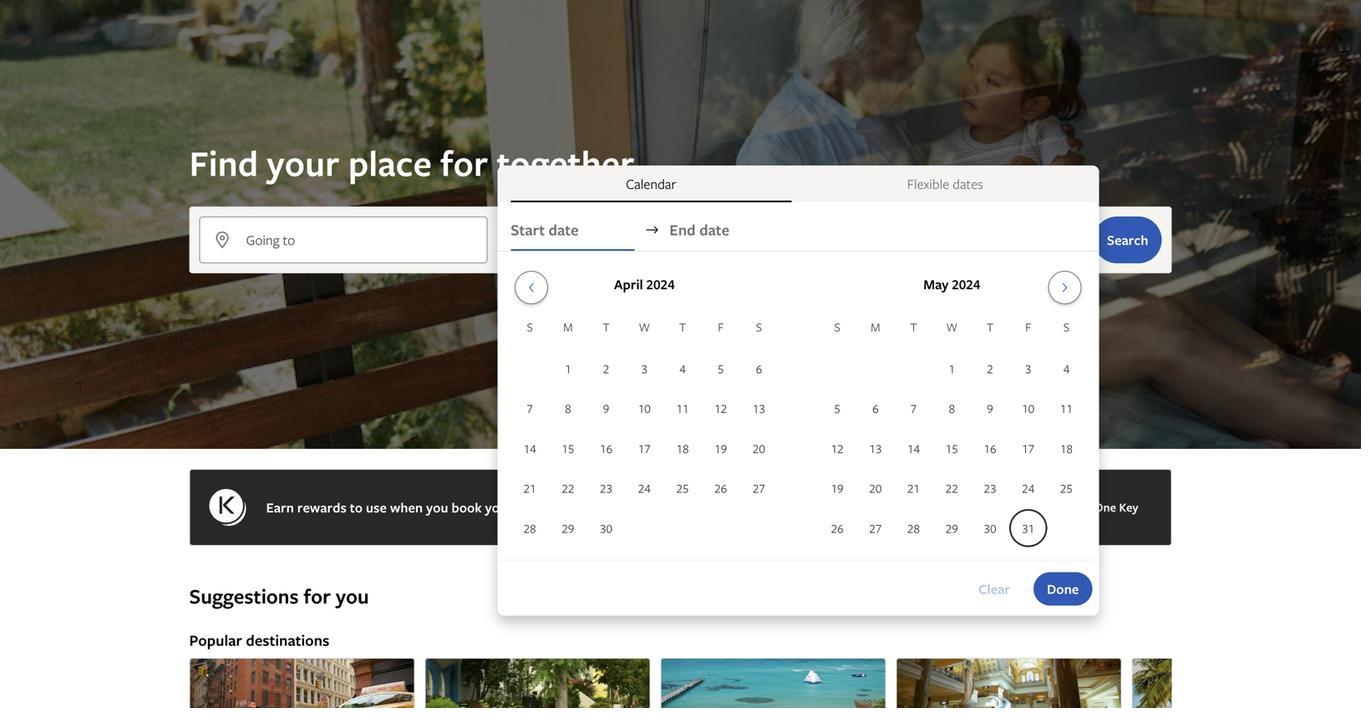 Task type: describe. For each thing, give the bounding box(es) containing it.
2 17 button from the left
[[1010, 429, 1048, 467]]

1 30 button from the left
[[587, 509, 626, 547]]

book
[[452, 498, 482, 517]]

suggestions for you
[[189, 582, 369, 610]]

26 for bottommost 26 button
[[831, 520, 844, 536]]

next
[[516, 498, 543, 517]]

las vegas featuring interior views image
[[897, 658, 1122, 708]]

1 button for may
[[933, 349, 971, 388]]

2 9 button from the left
[[971, 389, 1010, 428]]

may
[[924, 275, 949, 293]]

start date
[[511, 219, 579, 240]]

4 s from the left
[[1064, 319, 1070, 335]]

use
[[366, 498, 387, 517]]

6 for leftmost 6 button
[[756, 361, 762, 376]]

29 for 2nd 29 button from the right
[[562, 520, 575, 536]]

for inside wizard region
[[441, 139, 488, 187]]

1 vertical spatial 12 button
[[819, 429, 857, 467]]

0 horizontal spatial 12 button
[[702, 389, 740, 428]]

4 t from the left
[[987, 319, 994, 335]]

calendar
[[626, 175, 677, 193]]

14 for 2nd 14 button from left
[[908, 440, 920, 456]]

flexible
[[908, 175, 950, 193]]

vrbo,
[[618, 498, 651, 517]]

2024 for april 2024
[[647, 275, 675, 293]]

find your place for together
[[189, 139, 635, 187]]

1 24 button from the left
[[626, 469, 664, 507]]

0 horizontal spatial 5 button
[[702, 349, 740, 388]]

4 button for may 2024
[[1048, 349, 1086, 388]]

1 vertical spatial 19 button
[[819, 469, 857, 507]]

2 7 button from the left
[[895, 389, 933, 428]]

17 for 2nd "17" button
[[1022, 440, 1035, 456]]

2 22 button from the left
[[933, 469, 971, 507]]

3 t from the left
[[911, 319, 918, 335]]

8 inside "may 2024" element
[[949, 400, 955, 416]]

start date button
[[511, 209, 635, 251]]

25 for 25 'button' in the the april 2024 element
[[677, 480, 689, 496]]

0 vertical spatial 20
[[753, 440, 766, 456]]

place
[[348, 139, 432, 187]]

21 inside the april 2024 element
[[524, 480, 536, 496]]

2 18 button from the left
[[1048, 429, 1086, 467]]

21 inside "may 2024" element
[[908, 480, 920, 496]]

8 button inside "may 2024" element
[[933, 389, 971, 428]]

14 for first 14 button from left
[[524, 440, 536, 456]]

0 horizontal spatial 6 button
[[740, 349, 778, 388]]

start
[[511, 219, 545, 240]]

1 18 button from the left
[[664, 429, 702, 467]]

your inside wizard region
[[267, 139, 340, 187]]

m for may 2024
[[871, 319, 881, 335]]

1 vertical spatial 6 button
[[857, 389, 895, 428]]

5 inside "may 2024" element
[[835, 400, 841, 416]]

next month image
[[1056, 281, 1076, 294]]

done button
[[1034, 572, 1093, 606]]

24 for 1st 24 button from the right
[[1022, 480, 1035, 496]]

0 horizontal spatial 26 button
[[702, 469, 740, 507]]

when
[[390, 498, 423, 517]]

0 horizontal spatial 19 button
[[702, 429, 740, 467]]

search button
[[1094, 217, 1162, 263]]

10 inside "may 2024" element
[[1022, 400, 1035, 416]]

19 for the bottommost 19 button
[[831, 480, 844, 496]]

rewards
[[297, 498, 347, 517]]

and
[[708, 498, 731, 517]]

1 10 button from the left
[[626, 389, 664, 428]]

1 14 button from the left
[[511, 429, 549, 467]]

soho - tribeca which includes street scenes and a city image
[[189, 658, 415, 708]]

2 t from the left
[[679, 319, 686, 335]]

12 inside "may 2024" element
[[831, 440, 844, 456]]

f for april 2024
[[718, 319, 724, 335]]

2 29 button from the left
[[933, 509, 971, 547]]

9 inside the april 2024 element
[[603, 400, 610, 416]]

10 inside the april 2024 element
[[638, 400, 651, 416]]

w for may
[[947, 319, 958, 335]]

application inside wizard region
[[511, 264, 1086, 549]]

12 inside the april 2024 element
[[715, 400, 727, 416]]

4 for may 2024
[[1064, 361, 1070, 376]]

28 button inside "may 2024" element
[[895, 509, 933, 547]]

1 vertical spatial 13 button
[[857, 429, 895, 467]]

1 horizontal spatial you
[[426, 498, 448, 517]]

2 14 button from the left
[[895, 429, 933, 467]]

may 2024
[[924, 275, 981, 293]]

7 for second 7 button from the left
[[911, 400, 917, 416]]

destinations
[[246, 630, 330, 650]]

8 inside the april 2024 element
[[565, 400, 571, 416]]

29 for 1st 29 button from right
[[946, 520, 959, 536]]

28 button inside the april 2024 element
[[511, 509, 549, 547]]

15 inside "may 2024" element
[[946, 440, 959, 456]]

3 button for april 2024
[[626, 349, 664, 388]]

2 button for may 2024
[[971, 349, 1010, 388]]

date for end date
[[700, 219, 730, 240]]

1 horizontal spatial 5 button
[[819, 389, 857, 428]]

18 for second the 18 button
[[1061, 440, 1073, 456]]

31
[[1022, 520, 1035, 536]]

end
[[670, 219, 696, 240]]

3 for april 2024
[[642, 361, 648, 376]]

0 vertical spatial 13 button
[[740, 389, 778, 428]]

17 for first "17" button from left
[[638, 440, 651, 456]]

9 inside "may 2024" element
[[987, 400, 994, 416]]

2 10 button from the left
[[1010, 389, 1048, 428]]

2 s from the left
[[756, 319, 762, 335]]

25 for 25 'button' in the "may 2024" element
[[1061, 480, 1073, 496]]

26 for 26 button to the left
[[715, 480, 727, 496]]

clear
[[979, 580, 1011, 598]]

22 inside "may 2024" element
[[946, 480, 959, 496]]

cancun which includes a sandy beach, landscape views and general coastal views image
[[661, 658, 886, 708]]

3 s from the left
[[835, 319, 841, 335]]

4 button for april 2024
[[664, 349, 702, 388]]

directional image
[[645, 222, 660, 237]]

28 inside "may 2024" element
[[908, 520, 920, 536]]

popular
[[189, 630, 242, 650]]

1 button for april
[[549, 349, 587, 388]]

1 23 button from the left
[[587, 469, 626, 507]]



Task type: vqa. For each thing, say whether or not it's contained in the screenshot.


Task type: locate. For each thing, give the bounding box(es) containing it.
25 button inside "may 2024" element
[[1048, 469, 1086, 507]]

0 vertical spatial 27 button
[[740, 469, 778, 507]]

1 vertical spatial 6
[[873, 400, 879, 416]]

april 2024 element
[[511, 318, 778, 549]]

2
[[603, 361, 610, 376], [987, 361, 994, 376]]

application containing april 2024
[[511, 264, 1086, 549]]

24
[[638, 480, 651, 496], [1022, 480, 1035, 496]]

0 horizontal spatial 20 button
[[740, 429, 778, 467]]

27 for topmost 27 button
[[753, 480, 766, 496]]

0 vertical spatial 26
[[715, 480, 727, 496]]

wizard region
[[0, 0, 1362, 616]]

10 button
[[626, 389, 664, 428], [1010, 389, 1048, 428]]

1 vertical spatial 5
[[835, 400, 841, 416]]

w inside "may 2024" element
[[947, 319, 958, 335]]

application
[[511, 264, 1086, 549]]

0 horizontal spatial 23 button
[[587, 469, 626, 507]]

0 horizontal spatial 20
[[753, 440, 766, 456]]

1 s from the left
[[527, 319, 533, 335]]

1 t from the left
[[603, 319, 610, 335]]

tab list containing calendar
[[498, 166, 1099, 202]]

1 horizontal spatial 10 button
[[1010, 389, 1048, 428]]

24 inside "may 2024" element
[[1022, 480, 1035, 496]]

1 horizontal spatial 6
[[873, 400, 879, 416]]

9 button
[[587, 389, 626, 428], [971, 389, 1010, 428]]

22
[[562, 480, 575, 496], [946, 480, 959, 496]]

7 button
[[511, 389, 549, 428], [895, 389, 933, 428]]

25 button up 31 button on the right bottom of page
[[1048, 469, 1086, 507]]

1 8 from the left
[[565, 400, 571, 416]]

31 button
[[1010, 509, 1048, 547]]

2 16 from the left
[[984, 440, 997, 456]]

1 17 button from the left
[[626, 429, 664, 467]]

1 horizontal spatial 19
[[831, 480, 844, 496]]

25 button inside the april 2024 element
[[664, 469, 702, 507]]

30 inside the april 2024 element
[[600, 520, 613, 536]]

17 inside "may 2024" element
[[1022, 440, 1035, 456]]

2 m from the left
[[871, 319, 881, 335]]

2 f from the left
[[1026, 319, 1032, 335]]

0 horizontal spatial 1
[[565, 361, 571, 376]]

2 16 button from the left
[[971, 429, 1010, 467]]

2 2 button from the left
[[971, 349, 1010, 388]]

0 horizontal spatial 27 button
[[740, 469, 778, 507]]

21
[[524, 480, 536, 496], [908, 480, 920, 496]]

0 horizontal spatial 5
[[718, 361, 724, 376]]

1 for april
[[565, 361, 571, 376]]

1 vertical spatial 19
[[831, 480, 844, 496]]

f
[[718, 319, 724, 335], [1026, 319, 1032, 335]]

25 button left and
[[664, 469, 702, 507]]

1 horizontal spatial m
[[871, 319, 881, 335]]

clear button
[[966, 572, 1024, 606]]

28 inside the april 2024 element
[[524, 520, 536, 536]]

29 down getaway
[[562, 520, 575, 536]]

earn rewards to use when you book your next getaway on vrbo, expedia, and hotels.com
[[266, 498, 803, 517]]

1 vertical spatial 27
[[870, 520, 882, 536]]

27 for rightmost 27 button
[[870, 520, 882, 536]]

5 inside the april 2024 element
[[718, 361, 724, 376]]

0 horizontal spatial 12
[[715, 400, 727, 416]]

2 8 button from the left
[[933, 389, 971, 428]]

1 28 from the left
[[524, 520, 536, 536]]

18
[[677, 440, 689, 456], [1061, 440, 1073, 456]]

0 horizontal spatial 21
[[524, 480, 536, 496]]

2 21 from the left
[[908, 480, 920, 496]]

30 down on
[[600, 520, 613, 536]]

1 vertical spatial 27 button
[[857, 509, 895, 547]]

1 horizontal spatial 28 button
[[895, 509, 933, 547]]

14 inside "may 2024" element
[[908, 440, 920, 456]]

1 24 from the left
[[638, 480, 651, 496]]

s
[[527, 319, 533, 335], [756, 319, 762, 335], [835, 319, 841, 335], [1064, 319, 1070, 335]]

0 vertical spatial your
[[267, 139, 340, 187]]

1 horizontal spatial 26 button
[[819, 509, 857, 547]]

1 2 from the left
[[603, 361, 610, 376]]

2 30 button from the left
[[971, 509, 1010, 547]]

11 button
[[664, 389, 702, 428], [1048, 389, 1086, 428]]

29 left 31
[[946, 520, 959, 536]]

16 button inside "may 2024" element
[[971, 429, 1010, 467]]

m
[[564, 319, 573, 335], [871, 319, 881, 335]]

1 horizontal spatial 27 button
[[857, 509, 895, 547]]

w down the april 2024
[[639, 319, 650, 335]]

4 for april 2024
[[680, 361, 686, 376]]

0 horizontal spatial 11
[[677, 400, 689, 416]]

19 button right "hotels.com"
[[819, 469, 857, 507]]

27 inside the april 2024 element
[[753, 480, 766, 496]]

expedia,
[[654, 498, 705, 517]]

your
[[267, 139, 340, 187], [485, 498, 513, 517]]

21 button
[[511, 469, 549, 507], [895, 469, 933, 507]]

1
[[565, 361, 571, 376], [949, 361, 955, 376]]

suggestions
[[189, 582, 299, 610]]

24 up vrbo,
[[638, 480, 651, 496]]

tab list inside wizard region
[[498, 166, 1099, 202]]

8 button
[[549, 389, 587, 428], [933, 389, 971, 428]]

1 vertical spatial 12
[[831, 440, 844, 456]]

1 vertical spatial 26 button
[[819, 509, 857, 547]]

23
[[600, 480, 613, 496], [984, 480, 997, 496]]

7 inside "may 2024" element
[[911, 400, 917, 416]]

1 vertical spatial you
[[336, 582, 369, 610]]

2 4 button from the left
[[1048, 349, 1086, 388]]

1 14 from the left
[[524, 440, 536, 456]]

recently viewed region
[[179, 556, 1182, 583]]

1 horizontal spatial 25
[[1061, 480, 1073, 496]]

27 button
[[740, 469, 778, 507], [857, 509, 895, 547]]

end date
[[670, 219, 730, 240]]

1 7 from the left
[[527, 400, 533, 416]]

1 23 from the left
[[600, 480, 613, 496]]

0 horizontal spatial 10
[[638, 400, 651, 416]]

19 inside the april 2024 element
[[715, 440, 727, 456]]

0 horizontal spatial f
[[718, 319, 724, 335]]

13 button
[[740, 389, 778, 428], [857, 429, 895, 467]]

29 button
[[549, 509, 587, 547], [933, 509, 971, 547]]

1 3 from the left
[[642, 361, 648, 376]]

27 inside "may 2024" element
[[870, 520, 882, 536]]

popular destinations
[[189, 630, 330, 650]]

8
[[565, 400, 571, 416], [949, 400, 955, 416]]

23 inside "may 2024" element
[[984, 480, 997, 496]]

13 inside the april 2024 element
[[753, 400, 766, 416]]

2 9 from the left
[[987, 400, 994, 416]]

28 button
[[511, 509, 549, 547], [895, 509, 933, 547]]

12 button
[[702, 389, 740, 428], [819, 429, 857, 467]]

1 horizontal spatial 9 button
[[971, 389, 1010, 428]]

flexible dates link
[[805, 166, 1086, 202]]

1 horizontal spatial 20
[[870, 480, 882, 496]]

6 button
[[740, 349, 778, 388], [857, 389, 895, 428]]

1 m from the left
[[564, 319, 573, 335]]

20 button
[[740, 429, 778, 467], [857, 469, 895, 507]]

1 10 from the left
[[638, 400, 651, 416]]

w inside the april 2024 element
[[639, 319, 650, 335]]

1 vertical spatial 20 button
[[857, 469, 895, 507]]

0 horizontal spatial 23
[[600, 480, 613, 496]]

6 inside "may 2024" element
[[873, 400, 879, 416]]

30 inside "may 2024" element
[[984, 520, 997, 536]]

1 vertical spatial 26
[[831, 520, 844, 536]]

0 horizontal spatial 28
[[524, 520, 536, 536]]

1 horizontal spatial 13 button
[[857, 429, 895, 467]]

15 button
[[549, 429, 587, 467], [933, 429, 971, 467]]

19
[[715, 440, 727, 456], [831, 480, 844, 496]]

0 vertical spatial 19 button
[[702, 429, 740, 467]]

0 horizontal spatial 19
[[715, 440, 727, 456]]

24 inside the april 2024 element
[[638, 480, 651, 496]]

1 horizontal spatial 12 button
[[819, 429, 857, 467]]

28
[[524, 520, 536, 536], [908, 520, 920, 536]]

together
[[497, 139, 635, 187]]

27
[[753, 480, 766, 496], [870, 520, 882, 536]]

m for april 2024
[[564, 319, 573, 335]]

0 horizontal spatial 2 button
[[587, 349, 626, 388]]

1 horizontal spatial 2
[[987, 361, 994, 376]]

25 inside the april 2024 element
[[677, 480, 689, 496]]

0 horizontal spatial 25
[[677, 480, 689, 496]]

1 horizontal spatial 3
[[1026, 361, 1032, 376]]

2024 for may 2024
[[952, 275, 981, 293]]

17 button up 31 button on the right bottom of page
[[1010, 429, 1048, 467]]

1 button
[[549, 349, 587, 388], [933, 349, 971, 388]]

2 29 from the left
[[946, 520, 959, 536]]

for
[[441, 139, 488, 187], [304, 582, 331, 610]]

0 vertical spatial 5 button
[[702, 349, 740, 388]]

2 w from the left
[[947, 319, 958, 335]]

0 horizontal spatial 14 button
[[511, 429, 549, 467]]

1 horizontal spatial date
[[700, 219, 730, 240]]

6 for the bottom 6 button
[[873, 400, 879, 416]]

0 vertical spatial 13
[[753, 400, 766, 416]]

1 horizontal spatial 7 button
[[895, 389, 933, 428]]

1 vertical spatial 20
[[870, 480, 882, 496]]

30 left 31
[[984, 520, 997, 536]]

15 inside the april 2024 element
[[562, 440, 575, 456]]

2024 right may
[[952, 275, 981, 293]]

1 horizontal spatial 17
[[1022, 440, 1035, 456]]

30 button left the expedia, at the bottom of the page
[[587, 509, 626, 547]]

26 inside "may 2024" element
[[831, 520, 844, 536]]

south beach featuring tropical scenes, general coastal views and a beach image
[[1132, 658, 1358, 708]]

17 button up vrbo,
[[626, 429, 664, 467]]

your left the next at the left
[[485, 498, 513, 517]]

6
[[756, 361, 762, 376], [873, 400, 879, 416]]

17 button
[[626, 429, 664, 467], [1010, 429, 1048, 467]]

1 11 from the left
[[677, 400, 689, 416]]

1 horizontal spatial 11
[[1061, 400, 1073, 416]]

19 button
[[702, 429, 740, 467], [819, 469, 857, 507]]

april 2024
[[614, 275, 675, 293]]

8 button inside the april 2024 element
[[549, 389, 587, 428]]

11 inside "may 2024" element
[[1061, 400, 1073, 416]]

flexible dates
[[908, 175, 984, 193]]

w for april
[[639, 319, 650, 335]]

1 7 button from the left
[[511, 389, 549, 428]]

1 f from the left
[[718, 319, 724, 335]]

1 horizontal spatial f
[[1026, 319, 1032, 335]]

date right "start"
[[549, 219, 579, 240]]

16 button
[[587, 429, 626, 467], [971, 429, 1010, 467]]

1 3 button from the left
[[626, 349, 664, 388]]

2024
[[647, 275, 675, 293], [952, 275, 981, 293]]

search
[[1107, 231, 1149, 249]]

0 horizontal spatial 14
[[524, 440, 536, 456]]

earn
[[266, 498, 294, 517]]

17
[[638, 440, 651, 456], [1022, 440, 1035, 456]]

12
[[715, 400, 727, 416], [831, 440, 844, 456]]

19 button up and
[[702, 429, 740, 467]]

end date button
[[670, 209, 794, 251]]

for right place
[[441, 139, 488, 187]]

your right find at the left top
[[267, 139, 340, 187]]

1 horizontal spatial 23 button
[[971, 469, 1010, 507]]

7
[[527, 400, 533, 416], [911, 400, 917, 416]]

0 horizontal spatial 29 button
[[549, 509, 587, 547]]

0 horizontal spatial 15 button
[[549, 429, 587, 467]]

2 for may 2024
[[987, 361, 994, 376]]

1 30 from the left
[[600, 520, 613, 536]]

29 button left on
[[549, 509, 587, 547]]

1 29 from the left
[[562, 520, 575, 536]]

1 inside the april 2024 element
[[565, 361, 571, 376]]

1 date from the left
[[549, 219, 579, 240]]

1 horizontal spatial 1 button
[[933, 349, 971, 388]]

1 22 button from the left
[[549, 469, 587, 507]]

2 17 from the left
[[1022, 440, 1035, 456]]

1 vertical spatial for
[[304, 582, 331, 610]]

7 for 2nd 7 button from the right
[[527, 400, 533, 416]]

23 button
[[587, 469, 626, 507], [971, 469, 1010, 507]]

24 button up 31 button on the right bottom of page
[[1010, 469, 1048, 507]]

1 inside "may 2024" element
[[949, 361, 955, 376]]

1 horizontal spatial 8
[[949, 400, 955, 416]]

2 25 button from the left
[[1048, 469, 1086, 507]]

georgetown - foggy bottom showing a house, a city and street scenes image
[[425, 658, 651, 708]]

2 8 from the left
[[949, 400, 955, 416]]

26
[[715, 480, 727, 496], [831, 520, 844, 536]]

2 28 from the left
[[908, 520, 920, 536]]

0 horizontal spatial 21 button
[[511, 469, 549, 507]]

0 vertical spatial 12
[[715, 400, 727, 416]]

for up destinations
[[304, 582, 331, 610]]

date
[[549, 219, 579, 240], [700, 219, 730, 240]]

0 horizontal spatial 9
[[603, 400, 610, 416]]

0 horizontal spatial 17 button
[[626, 429, 664, 467]]

0 vertical spatial 20 button
[[740, 429, 778, 467]]

2 28 button from the left
[[895, 509, 933, 547]]

1 2024 from the left
[[647, 275, 675, 293]]

2 10 from the left
[[1022, 400, 1035, 416]]

3 inside the april 2024 element
[[642, 361, 648, 376]]

f inside the april 2024 element
[[718, 319, 724, 335]]

1 4 button from the left
[[664, 349, 702, 388]]

0 horizontal spatial 3
[[642, 361, 648, 376]]

1 9 from the left
[[603, 400, 610, 416]]

2 2024 from the left
[[952, 275, 981, 293]]

0 vertical spatial 5
[[718, 361, 724, 376]]

2 1 button from the left
[[933, 349, 971, 388]]

30 button left 31
[[971, 509, 1010, 547]]

17 up 31
[[1022, 440, 1035, 456]]

2 11 button from the left
[[1048, 389, 1086, 428]]

calendar link
[[511, 166, 792, 202]]

11 for 2nd 11 button from left
[[1061, 400, 1073, 416]]

t
[[603, 319, 610, 335], [679, 319, 686, 335], [911, 319, 918, 335], [987, 319, 994, 335]]

previous month image
[[521, 281, 542, 294]]

0 horizontal spatial 15
[[562, 440, 575, 456]]

1 horizontal spatial 27
[[870, 520, 882, 536]]

2 button for april 2024
[[587, 349, 626, 388]]

0 horizontal spatial 7
[[527, 400, 533, 416]]

0 horizontal spatial 8 button
[[549, 389, 587, 428]]

17 inside the april 2024 element
[[638, 440, 651, 456]]

1 horizontal spatial your
[[485, 498, 513, 517]]

2 3 button from the left
[[1010, 349, 1048, 388]]

30 for second 30 button from the left
[[984, 520, 997, 536]]

25 button
[[664, 469, 702, 507], [1048, 469, 1086, 507]]

1 horizontal spatial 10
[[1022, 400, 1035, 416]]

30 for 1st 30 button from left
[[600, 520, 613, 536]]

1 horizontal spatial 28
[[908, 520, 920, 536]]

1 21 button from the left
[[511, 469, 549, 507]]

2 4 from the left
[[1064, 361, 1070, 376]]

w
[[639, 319, 650, 335], [947, 319, 958, 335]]

0 horizontal spatial 18
[[677, 440, 689, 456]]

13 inside "may 2024" element
[[870, 440, 882, 456]]

1 9 button from the left
[[587, 389, 626, 428]]

f for may 2024
[[1026, 319, 1032, 335]]

6 inside the april 2024 element
[[756, 361, 762, 376]]

2 date from the left
[[700, 219, 730, 240]]

14 inside the april 2024 element
[[524, 440, 536, 456]]

9
[[603, 400, 610, 416], [987, 400, 994, 416]]

1 15 from the left
[[562, 440, 575, 456]]

16
[[600, 440, 613, 456], [984, 440, 997, 456]]

2 23 from the left
[[984, 480, 997, 496]]

2 24 button from the left
[[1010, 469, 1048, 507]]

1 25 from the left
[[677, 480, 689, 496]]

24 up 31
[[1022, 480, 1035, 496]]

2 11 from the left
[[1061, 400, 1073, 416]]

29 inside "may 2024" element
[[946, 520, 959, 536]]

1 15 button from the left
[[549, 429, 587, 467]]

2 for april 2024
[[603, 361, 610, 376]]

1 11 button from the left
[[664, 389, 702, 428]]

18 inside "may 2024" element
[[1061, 440, 1073, 456]]

30
[[600, 520, 613, 536], [984, 520, 997, 536]]

1 21 from the left
[[524, 480, 536, 496]]

26 button
[[702, 469, 740, 507], [819, 509, 857, 547]]

2 22 from the left
[[946, 480, 959, 496]]

1 horizontal spatial 5
[[835, 400, 841, 416]]

2 1 from the left
[[949, 361, 955, 376]]

16 inside "may 2024" element
[[984, 440, 997, 456]]

2 24 from the left
[[1022, 480, 1035, 496]]

to
[[350, 498, 363, 517]]

16 button inside the april 2024 element
[[587, 429, 626, 467]]

1 horizontal spatial 16 button
[[971, 429, 1010, 467]]

2 15 button from the left
[[933, 429, 971, 467]]

24 button right on
[[626, 469, 664, 507]]

0 horizontal spatial 7 button
[[511, 389, 549, 428]]

0 horizontal spatial 9 button
[[587, 389, 626, 428]]

may 2024 element
[[819, 318, 1086, 549]]

11 inside the april 2024 element
[[677, 400, 689, 416]]

19 inside "may 2024" element
[[831, 480, 844, 496]]

25 inside "may 2024" element
[[1061, 480, 1073, 496]]

29 button up clear 'button'
[[933, 509, 971, 547]]

1 horizontal spatial 17 button
[[1010, 429, 1048, 467]]

2 21 button from the left
[[895, 469, 933, 507]]

tab list
[[498, 166, 1099, 202]]

3 button for may 2024
[[1010, 349, 1048, 388]]

26 inside the april 2024 element
[[715, 480, 727, 496]]

2 18 from the left
[[1061, 440, 1073, 456]]

2 3 from the left
[[1026, 361, 1032, 376]]

18 button
[[664, 429, 702, 467], [1048, 429, 1086, 467]]

1 28 button from the left
[[511, 509, 549, 547]]

1 2 button from the left
[[587, 349, 626, 388]]

0 vertical spatial 6
[[756, 361, 762, 376]]

7 inside the april 2024 element
[[527, 400, 533, 416]]

17 up vrbo,
[[638, 440, 651, 456]]

2 button
[[587, 349, 626, 388], [971, 349, 1010, 388]]

5
[[718, 361, 724, 376], [835, 400, 841, 416]]

dates
[[953, 175, 984, 193]]

1 1 button from the left
[[549, 349, 587, 388]]

3 for may 2024
[[1026, 361, 1032, 376]]

0 vertical spatial for
[[441, 139, 488, 187]]

0 horizontal spatial 2
[[603, 361, 610, 376]]

1 horizontal spatial 30 button
[[971, 509, 1010, 547]]

1 1 from the left
[[565, 361, 571, 376]]

1 for may
[[949, 361, 955, 376]]

14
[[524, 440, 536, 456], [908, 440, 920, 456]]

0 horizontal spatial 22 button
[[549, 469, 587, 507]]

on
[[599, 498, 615, 517]]

april
[[614, 275, 643, 293]]

date right end
[[700, 219, 730, 240]]

2024 right april
[[647, 275, 675, 293]]

1 horizontal spatial 21 button
[[895, 469, 933, 507]]

2 2 from the left
[[987, 361, 994, 376]]

f inside "may 2024" element
[[1026, 319, 1032, 335]]

15
[[562, 440, 575, 456], [946, 440, 959, 456]]

date for start date
[[549, 219, 579, 240]]

0 horizontal spatial 29
[[562, 520, 575, 536]]

11
[[677, 400, 689, 416], [1061, 400, 1073, 416]]

1 29 button from the left
[[549, 509, 587, 547]]

0 horizontal spatial 24
[[638, 480, 651, 496]]

3
[[642, 361, 648, 376], [1026, 361, 1032, 376]]

getaway
[[546, 498, 596, 517]]

done
[[1047, 580, 1079, 598]]

16 inside the april 2024 element
[[600, 440, 613, 456]]

3 inside "may 2024" element
[[1026, 361, 1032, 376]]

13
[[753, 400, 766, 416], [870, 440, 882, 456]]

19 for 19 button to the left
[[715, 440, 727, 456]]

1 horizontal spatial 22
[[946, 480, 959, 496]]

4 button
[[664, 349, 702, 388], [1048, 349, 1086, 388]]

2 15 from the left
[[946, 440, 959, 456]]

2 25 from the left
[[1061, 480, 1073, 496]]

0 horizontal spatial 25 button
[[664, 469, 702, 507]]

1 horizontal spatial 14 button
[[895, 429, 933, 467]]

hotels.com
[[734, 498, 803, 517]]

18 for first the 18 button from left
[[677, 440, 689, 456]]

1 16 button from the left
[[587, 429, 626, 467]]

1 18 from the left
[[677, 440, 689, 456]]

3 button
[[626, 349, 664, 388], [1010, 349, 1048, 388]]

w down may 2024
[[947, 319, 958, 335]]

22 inside the april 2024 element
[[562, 480, 575, 496]]

30 button
[[587, 509, 626, 547], [971, 509, 1010, 547]]

find
[[189, 139, 258, 187]]

24 for 1st 24 button from left
[[638, 480, 651, 496]]

1 8 button from the left
[[549, 389, 587, 428]]

23 inside the april 2024 element
[[600, 480, 613, 496]]

0 vertical spatial 19
[[715, 440, 727, 456]]

1 vertical spatial 13
[[870, 440, 882, 456]]

11 for first 11 button from the left
[[677, 400, 689, 416]]

2 7 from the left
[[911, 400, 917, 416]]

2 14 from the left
[[908, 440, 920, 456]]

2 23 button from the left
[[971, 469, 1010, 507]]

0 horizontal spatial 17
[[638, 440, 651, 456]]

1 4 from the left
[[680, 361, 686, 376]]

2 30 from the left
[[984, 520, 997, 536]]

29
[[562, 520, 575, 536], [946, 520, 959, 536]]

m inside the april 2024 element
[[564, 319, 573, 335]]

29 inside the april 2024 element
[[562, 520, 575, 536]]

18 inside the april 2024 element
[[677, 440, 689, 456]]



